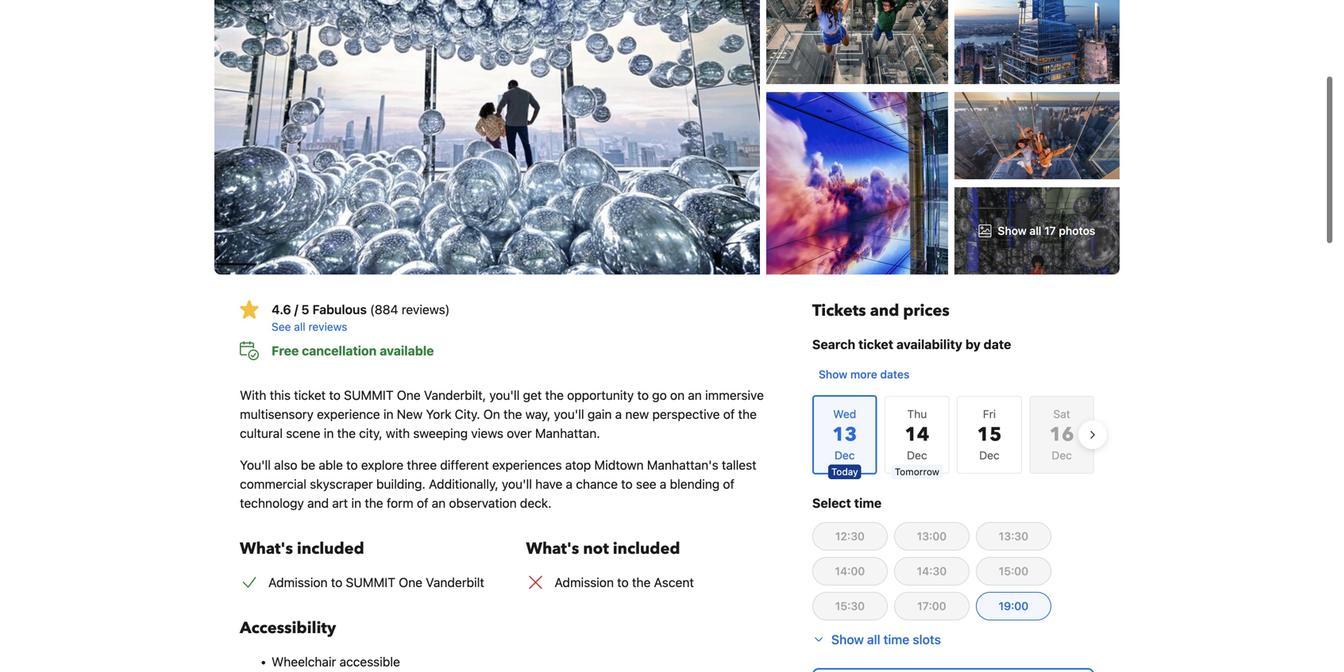 Task type: vqa. For each thing, say whether or not it's contained in the screenshot.
Dec corresponding to 15
yes



Task type: describe. For each thing, give the bounding box(es) containing it.
prices
[[903, 300, 950, 322]]

additionally,
[[429, 477, 499, 492]]

show for show more dates
[[819, 368, 848, 381]]

14
[[905, 422, 930, 448]]

show more dates
[[819, 368, 910, 381]]

you'll also be able to explore three different experiences atop midtown manhattan's tallest commercial skyscraper building. additionally, you'll have a chance to see a blending of technology and art in the form of an observation deck.
[[240, 458, 757, 511]]

skyscraper
[[310, 477, 373, 492]]

search ticket availability by date
[[812, 337, 1011, 352]]

time inside button
[[884, 633, 910, 648]]

0 vertical spatial time
[[854, 496, 882, 511]]

blending
[[670, 477, 720, 492]]

1 vertical spatial in
[[324, 426, 334, 441]]

16
[[1050, 422, 1074, 448]]

15:30
[[835, 600, 865, 613]]

0 vertical spatial and
[[870, 300, 899, 322]]

5
[[301, 302, 309, 317]]

to left see
[[621, 477, 633, 492]]

free cancellation available
[[272, 344, 434, 359]]

search
[[812, 337, 856, 352]]

17:00
[[917, 600, 946, 613]]

0 vertical spatial ticket
[[859, 337, 894, 352]]

building.
[[376, 477, 426, 492]]

0 horizontal spatial a
[[566, 477, 573, 492]]

one inside with this ticket to summit one vanderbilt, you'll get the opportunity to go on an immersive multisensory experience in new york city. on the way, you'll gain a new perspective of the cultural scene in the city, with sweeping views over manhattan.
[[397, 388, 421, 403]]

summit inside with this ticket to summit one vanderbilt, you'll get the opportunity to go on an immersive multisensory experience in new york city. on the way, you'll gain a new perspective of the cultural scene in the city, with sweeping views over manhattan.
[[344, 388, 394, 403]]

you'll inside you'll also be able to explore three different experiences atop midtown manhattan's tallest commercial skyscraper building. additionally, you'll have a chance to see a blending of technology and art in the form of an observation deck.
[[502, 477, 532, 492]]

opportunity
[[567, 388, 634, 403]]

with this ticket to summit one vanderbilt, you'll get the opportunity to go on an immersive multisensory experience in new york city. on the way, you'll gain a new perspective of the cultural scene in the city, with sweeping views over manhattan.
[[240, 388, 764, 441]]

photos
[[1059, 224, 1096, 237]]

tomorrow
[[895, 467, 940, 478]]

what's for what's not included
[[526, 538, 579, 560]]

show more dates button
[[812, 361, 916, 389]]

gain
[[588, 407, 612, 422]]

midtown
[[594, 458, 644, 473]]

new
[[625, 407, 649, 422]]

to down what's not included
[[617, 575, 629, 591]]

an inside you'll also be able to explore three different experiences atop midtown manhattan's tallest commercial skyscraper building. additionally, you'll have a chance to see a blending of technology and art in the form of an observation deck.
[[432, 496, 446, 511]]

reviews
[[308, 320, 347, 334]]

13:00
[[917, 530, 947, 543]]

2 included from the left
[[613, 538, 680, 560]]

multisensory
[[240, 407, 314, 422]]

the up the over
[[504, 407, 522, 422]]

thu
[[907, 408, 927, 421]]

get
[[523, 388, 542, 403]]

what's not included
[[526, 538, 680, 560]]

available
[[380, 344, 434, 359]]

to right able on the bottom of the page
[[346, 458, 358, 473]]

art
[[332, 496, 348, 511]]

all for show all 17 photos
[[1030, 224, 1042, 237]]

show for show all 17 photos
[[998, 224, 1027, 237]]

1 vertical spatial one
[[399, 575, 423, 591]]

way,
[[526, 407, 551, 422]]

experience
[[317, 407, 380, 422]]

views
[[471, 426, 504, 441]]

select
[[812, 496, 851, 511]]

technology
[[240, 496, 304, 511]]

15
[[977, 422, 1002, 448]]

wheelchair
[[272, 655, 336, 670]]

vanderbilt,
[[424, 388, 486, 403]]

new
[[397, 407, 423, 422]]

form
[[387, 496, 414, 511]]

date
[[984, 337, 1011, 352]]

city.
[[455, 407, 480, 422]]

/
[[294, 302, 298, 317]]

be
[[301, 458, 315, 473]]

a inside with this ticket to summit one vanderbilt, you'll get the opportunity to go on an immersive multisensory experience in new york city. on the way, you'll gain a new perspective of the cultural scene in the city, with sweeping views over manhattan.
[[615, 407, 622, 422]]

also
[[274, 458, 297, 473]]

1 vertical spatial you'll
[[554, 407, 584, 422]]

wheelchair accessible
[[272, 655, 400, 670]]

go
[[652, 388, 667, 403]]

slots
[[913, 633, 941, 648]]

fri 15 dec
[[977, 408, 1002, 462]]

1 vertical spatial of
[[723, 477, 735, 492]]

reviews)
[[402, 302, 450, 317]]

chance
[[576, 477, 618, 492]]

with
[[386, 426, 410, 441]]

2 horizontal spatial a
[[660, 477, 667, 492]]

14:30
[[917, 565, 947, 578]]

admission for not
[[555, 575, 614, 591]]

in inside you'll also be able to explore three different experiences atop midtown manhattan's tallest commercial skyscraper building. additionally, you'll have a chance to see a blending of technology and art in the form of an observation deck.
[[351, 496, 361, 511]]

by
[[966, 337, 981, 352]]

4.6
[[272, 302, 291, 317]]



Task type: locate. For each thing, give the bounding box(es) containing it.
a right see
[[660, 477, 667, 492]]

dec for 14
[[907, 449, 927, 462]]

an
[[688, 388, 702, 403], [432, 496, 446, 511]]

0 horizontal spatial and
[[307, 496, 329, 511]]

of right "form"
[[417, 496, 428, 511]]

cultural
[[240, 426, 283, 441]]

deck.
[[520, 496, 552, 511]]

1 horizontal spatial time
[[884, 633, 910, 648]]

ascent
[[654, 575, 694, 591]]

of inside with this ticket to summit one vanderbilt, you'll get the opportunity to go on an immersive multisensory experience in new york city. on the way, you'll gain a new perspective of the cultural scene in the city, with sweeping views over manhattan.
[[723, 407, 735, 422]]

cancellation
[[302, 344, 377, 359]]

and inside you'll also be able to explore three different experiences atop midtown manhattan's tallest commercial skyscraper building. additionally, you'll have a chance to see a blending of technology and art in the form of an observation deck.
[[307, 496, 329, 511]]

admission for included
[[268, 575, 328, 591]]

2 dec from the left
[[979, 449, 1000, 462]]

tallest
[[722, 458, 757, 473]]

the right 'get'
[[545, 388, 564, 403]]

one left "vanderbilt" at left
[[399, 575, 423, 591]]

to up experience
[[329, 388, 341, 403]]

admission to the ascent
[[555, 575, 694, 591]]

1 horizontal spatial what's
[[526, 538, 579, 560]]

time right "select"
[[854, 496, 882, 511]]

time left the slots
[[884, 633, 910, 648]]

dec inside fri 15 dec
[[979, 449, 1000, 462]]

to left go
[[637, 388, 649, 403]]

the inside you'll also be able to explore three different experiences atop midtown manhattan's tallest commercial skyscraper building. additionally, you'll have a chance to see a blending of technology and art in the form of an observation deck.
[[365, 496, 383, 511]]

dec for 16
[[1052, 449, 1072, 462]]

dec inside thu 14 dec tomorrow
[[907, 449, 927, 462]]

have
[[535, 477, 563, 492]]

0 vertical spatial of
[[723, 407, 735, 422]]

0 vertical spatial all
[[1030, 224, 1042, 237]]

one
[[397, 388, 421, 403], [399, 575, 423, 591]]

one up new
[[397, 388, 421, 403]]

manhattan.
[[535, 426, 600, 441]]

1 vertical spatial an
[[432, 496, 446, 511]]

you'll up on
[[489, 388, 520, 403]]

0 vertical spatial an
[[688, 388, 702, 403]]

0 vertical spatial in
[[383, 407, 394, 422]]

on
[[670, 388, 685, 403]]

1 admission from the left
[[268, 575, 328, 591]]

15:00
[[999, 565, 1029, 578]]

all inside button
[[867, 633, 881, 648]]

0 vertical spatial show
[[998, 224, 1027, 237]]

explore
[[361, 458, 404, 473]]

an right on
[[688, 388, 702, 403]]

3 dec from the left
[[1052, 449, 1072, 462]]

0 horizontal spatial what's
[[240, 538, 293, 560]]

included
[[297, 538, 364, 560], [613, 538, 680, 560]]

2 vertical spatial show
[[831, 633, 864, 648]]

all
[[1030, 224, 1042, 237], [294, 320, 305, 334], [867, 633, 881, 648]]

different
[[440, 458, 489, 473]]

1 vertical spatial ticket
[[294, 388, 326, 403]]

the left ascent
[[632, 575, 651, 591]]

summit down what's included
[[346, 575, 395, 591]]

dec for 15
[[979, 449, 1000, 462]]

0 horizontal spatial time
[[854, 496, 882, 511]]

sweeping
[[413, 426, 468, 441]]

free
[[272, 344, 299, 359]]

show inside button
[[831, 633, 864, 648]]

summit up experience
[[344, 388, 394, 403]]

three
[[407, 458, 437, 473]]

dec down 15
[[979, 449, 1000, 462]]

you'll down experiences
[[502, 477, 532, 492]]

12:30
[[835, 530, 865, 543]]

0 horizontal spatial dec
[[907, 449, 927, 462]]

of down tallest
[[723, 477, 735, 492]]

tickets and prices
[[812, 300, 950, 322]]

an inside with this ticket to summit one vanderbilt, you'll get the opportunity to go on an immersive multisensory experience in new york city. on the way, you'll gain a new perspective of the cultural scene in the city, with sweeping views over manhattan.
[[688, 388, 702, 403]]

sat 16 dec
[[1050, 408, 1074, 462]]

see
[[636, 477, 657, 492]]

not
[[583, 538, 609, 560]]

city,
[[359, 426, 383, 441]]

admission
[[268, 575, 328, 591], [555, 575, 614, 591]]

ticket
[[859, 337, 894, 352], [294, 388, 326, 403]]

atop
[[565, 458, 591, 473]]

2 horizontal spatial all
[[1030, 224, 1042, 237]]

dates
[[880, 368, 910, 381]]

in right "scene"
[[324, 426, 334, 441]]

admission to summit one vanderbilt
[[268, 575, 484, 591]]

all inside the 4.6 / 5 fabulous (884 reviews) see all reviews
[[294, 320, 305, 334]]

show down the search
[[819, 368, 848, 381]]

ticket right this
[[294, 388, 326, 403]]

included up admission to the ascent
[[613, 538, 680, 560]]

0 vertical spatial summit
[[344, 388, 394, 403]]

of
[[723, 407, 735, 422], [723, 477, 735, 492], [417, 496, 428, 511]]

0 horizontal spatial included
[[297, 538, 364, 560]]

0 horizontal spatial an
[[432, 496, 446, 511]]

accessibility
[[240, 618, 336, 640]]

1 vertical spatial summit
[[346, 575, 395, 591]]

the down experience
[[337, 426, 356, 441]]

2 what's from the left
[[526, 538, 579, 560]]

1 horizontal spatial an
[[688, 388, 702, 403]]

1 vertical spatial time
[[884, 633, 910, 648]]

0 horizontal spatial admission
[[268, 575, 328, 591]]

on
[[484, 407, 500, 422]]

dec inside sat 16 dec
[[1052, 449, 1072, 462]]

what's left "not"
[[526, 538, 579, 560]]

1 vertical spatial show
[[819, 368, 848, 381]]

(884
[[370, 302, 398, 317]]

what's for what's included
[[240, 538, 293, 560]]

more
[[851, 368, 877, 381]]

0 horizontal spatial ticket
[[294, 388, 326, 403]]

1 horizontal spatial all
[[867, 633, 881, 648]]

show for show all time slots
[[831, 633, 864, 648]]

show down 15:30
[[831, 633, 864, 648]]

manhattan's
[[647, 458, 719, 473]]

all for show all time slots
[[867, 633, 881, 648]]

york
[[426, 407, 452, 422]]

you'll up the manhattan.
[[554, 407, 584, 422]]

and left prices
[[870, 300, 899, 322]]

1 horizontal spatial admission
[[555, 575, 614, 591]]

with
[[240, 388, 266, 403]]

to
[[329, 388, 341, 403], [637, 388, 649, 403], [346, 458, 358, 473], [621, 477, 633, 492], [331, 575, 343, 591], [617, 575, 629, 591]]

in right art
[[351, 496, 361, 511]]

over
[[507, 426, 532, 441]]

1 dec from the left
[[907, 449, 927, 462]]

1 horizontal spatial in
[[351, 496, 361, 511]]

what's
[[240, 538, 293, 560], [526, 538, 579, 560]]

the down immersive
[[738, 407, 757, 422]]

2 horizontal spatial in
[[383, 407, 394, 422]]

1 vertical spatial and
[[307, 496, 329, 511]]

admission down "not"
[[555, 575, 614, 591]]

dec up tomorrow
[[907, 449, 927, 462]]

14:00
[[835, 565, 865, 578]]

2 vertical spatial of
[[417, 496, 428, 511]]

observation
[[449, 496, 517, 511]]

fabulous
[[313, 302, 367, 317]]

commercial
[[240, 477, 307, 492]]

show left 17 at the right top of page
[[998, 224, 1027, 237]]

experiences
[[492, 458, 562, 473]]

in up with
[[383, 407, 394, 422]]

an down 'additionally,'
[[432, 496, 446, 511]]

see all reviews button
[[272, 319, 787, 335]]

17
[[1045, 224, 1056, 237]]

included down art
[[297, 538, 364, 560]]

1 horizontal spatial dec
[[979, 449, 1000, 462]]

show all 17 photos
[[998, 224, 1096, 237]]

the
[[545, 388, 564, 403], [504, 407, 522, 422], [738, 407, 757, 422], [337, 426, 356, 441], [365, 496, 383, 511], [632, 575, 651, 591]]

fri
[[983, 408, 996, 421]]

and left art
[[307, 496, 329, 511]]

2 admission from the left
[[555, 575, 614, 591]]

all left the slots
[[867, 633, 881, 648]]

accessible
[[340, 655, 400, 670]]

1 horizontal spatial a
[[615, 407, 622, 422]]

1 horizontal spatial ticket
[[859, 337, 894, 352]]

show all time slots
[[831, 633, 941, 648]]

to down what's included
[[331, 575, 343, 591]]

you'll
[[489, 388, 520, 403], [554, 407, 584, 422], [502, 477, 532, 492]]

2 vertical spatial in
[[351, 496, 361, 511]]

1 what's from the left
[[240, 538, 293, 560]]

0 vertical spatial one
[[397, 388, 421, 403]]

region
[[800, 389, 1107, 481]]

a left new
[[615, 407, 622, 422]]

you'll
[[240, 458, 271, 473]]

4.6 / 5 fabulous (884 reviews) see all reviews
[[272, 302, 450, 334]]

scene
[[286, 426, 320, 441]]

a right have
[[566, 477, 573, 492]]

this
[[270, 388, 291, 403]]

summit
[[344, 388, 394, 403], [346, 575, 395, 591]]

2 horizontal spatial dec
[[1052, 449, 1072, 462]]

1 horizontal spatial included
[[613, 538, 680, 560]]

2 vertical spatial all
[[867, 633, 881, 648]]

perspective
[[652, 407, 720, 422]]

able
[[319, 458, 343, 473]]

admission down what's included
[[268, 575, 328, 591]]

immersive
[[705, 388, 764, 403]]

0 horizontal spatial all
[[294, 320, 305, 334]]

thu 14 dec tomorrow
[[895, 408, 940, 478]]

show inside button
[[819, 368, 848, 381]]

2 vertical spatial you'll
[[502, 477, 532, 492]]

sat
[[1054, 408, 1070, 421]]

19:00
[[999, 600, 1029, 613]]

region containing 14
[[800, 389, 1107, 481]]

ticket inside with this ticket to summit one vanderbilt, you'll get the opportunity to go on an immersive multisensory experience in new york city. on the way, you'll gain a new perspective of the cultural scene in the city, with sweeping views over manhattan.
[[294, 388, 326, 403]]

vanderbilt
[[426, 575, 484, 591]]

1 vertical spatial all
[[294, 320, 305, 334]]

dec down 16
[[1052, 449, 1072, 462]]

tickets
[[812, 300, 866, 322]]

what's down technology
[[240, 538, 293, 560]]

13:30
[[999, 530, 1029, 543]]

of down immersive
[[723, 407, 735, 422]]

all down /
[[294, 320, 305, 334]]

0 horizontal spatial in
[[324, 426, 334, 441]]

the left "form"
[[365, 496, 383, 511]]

show all time slots button
[[812, 631, 941, 650]]

1 included from the left
[[297, 538, 364, 560]]

what's included
[[240, 538, 364, 560]]

all left 17 at the right top of page
[[1030, 224, 1042, 237]]

select time
[[812, 496, 882, 511]]

ticket up show more dates
[[859, 337, 894, 352]]

see
[[272, 320, 291, 334]]

availability
[[897, 337, 963, 352]]

0 vertical spatial you'll
[[489, 388, 520, 403]]

1 horizontal spatial and
[[870, 300, 899, 322]]



